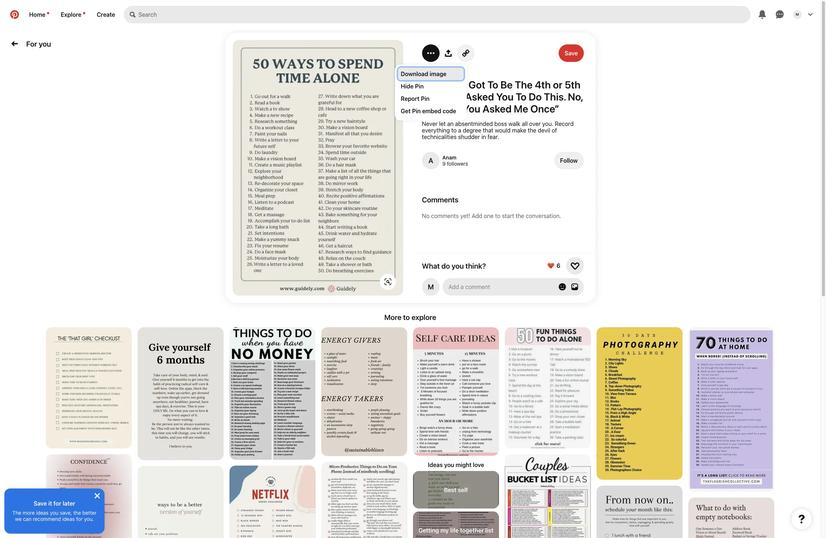 Task type: describe. For each thing, give the bounding box(es) containing it.
getting
[[419, 527, 439, 534]]

Add a comment field
[[449, 284, 551, 290]]

asked up boss
[[483, 103, 512, 115]]

me
[[514, 103, 528, 115]]

a
[[458, 127, 461, 134]]

0 horizontal spatial you
[[463, 103, 481, 115]]

more to explore
[[384, 313, 436, 322]]

looking for ideas to add to your self-care checklist? become that girl with these girl boss habits and that girl routine ideas. girl boss motivation for female entrepreneurs that are focused on self improvement and personal development image
[[597, 486, 683, 539]]

can
[[23, 516, 31, 522]]

has
[[448, 79, 466, 91]]

once"
[[531, 103, 559, 115]]

get pin embed code
[[401, 108, 456, 114]]

more
[[23, 510, 35, 516]]

in
[[482, 134, 486, 140]]

ideas you might love
[[428, 462, 484, 469]]

this contains an image of: hilarious tweets couples shared about moving in together image
[[230, 466, 316, 539]]

reaction image
[[571, 262, 580, 270]]

get
[[401, 108, 411, 114]]

download image menu item
[[398, 68, 464, 80]]

everything
[[422, 127, 450, 134]]

never let an absentminded boss walk all over you. record everything to a degree that would make the devil of technicalities shudder in fear.
[[422, 121, 574, 140]]

actually,
[[422, 103, 461, 115]]

home link
[[23, 6, 55, 23]]

self
[[458, 487, 468, 494]]

report pin
[[401, 95, 430, 102]]

one
[[484, 213, 494, 219]]

save,
[[60, 510, 72, 516]]

record
[[555, 121, 574, 127]]

home
[[29, 11, 45, 18]]

save for save
[[565, 50, 578, 56]]

no,
[[568, 91, 583, 103]]

what do you think?
[[422, 262, 486, 270]]

recommend
[[33, 516, 61, 522]]

this contains an image of: alexa / digital journal image
[[46, 328, 132, 449]]

shudder
[[458, 134, 480, 140]]

best self
[[444, 487, 468, 494]]

for
[[26, 40, 37, 48]]

best
[[444, 487, 457, 494]]

make
[[512, 127, 526, 134]]

you right 'ideas'
[[444, 462, 454, 469]]

later
[[63, 501, 75, 507]]

time
[[422, 91, 445, 103]]

comments button
[[422, 196, 584, 204]]

degree
[[463, 127, 482, 134]]

explore
[[61, 11, 81, 18]]

this contains an image of: couples bucket list: 100+ fun things to do as a couple image
[[505, 455, 591, 539]]

boredpanda.com
[[422, 66, 467, 73]]

1 this contains an image of: "ironically funny and wholesome": 50 of the best wins from guys posted on this twitter page (new pics) image from the left
[[597, 328, 683, 480]]

for you
[[26, 40, 51, 48]]

that
[[483, 127, 493, 134]]

2 vertical spatial to
[[403, 313, 410, 322]]

explore link
[[55, 6, 91, 23]]

anam link
[[443, 154, 457, 161]]

anam 9 followers
[[443, 154, 468, 167]]

the inside "never let an absentminded boss walk all over you. record everything to a degree that would make the devil of technicalities shudder in fear."
[[528, 127, 537, 134]]

you. inside save it for later the more ideas you save, the better we can recommend ideas for you.
[[84, 516, 94, 522]]

hide pin
[[401, 83, 424, 90]]

0 horizontal spatial ideas
[[36, 510, 49, 516]]

9
[[443, 161, 446, 167]]

6
[[557, 263, 561, 269]]

explore
[[412, 313, 436, 322]]

embed
[[422, 108, 441, 114]]

4th
[[535, 79, 551, 91]]

2 this contains an image of: "ironically funny and wholesome": 50 of the best wins from guys posted on this twitter page (new pics) image from the left
[[689, 328, 775, 492]]

"this
[[422, 79, 446, 91]]

boss
[[495, 121, 507, 127]]

search icon image
[[130, 12, 136, 17]]

follow
[[560, 157, 578, 164]]

technicalities
[[422, 134, 457, 140]]

conversation.
[[526, 213, 561, 219]]

1 horizontal spatial this contains an image of: image
[[689, 498, 775, 539]]

save it for later the more ideas you save, the better we can recommend ideas for you.
[[12, 501, 97, 522]]

this.
[[544, 91, 566, 103]]

be
[[501, 79, 513, 91]]

you. inside "never let an absentminded boss walk all over you. record everything to a degree that would make the devil of technicalities shudder in fear."
[[542, 121, 554, 127]]

you right the do
[[452, 262, 464, 270]]

or
[[553, 79, 563, 91]]

comments
[[431, 213, 459, 219]]

followers
[[447, 161, 468, 167]]

0 horizontal spatial this contains an image of: image
[[138, 466, 224, 539]]

1 horizontal spatial to
[[516, 91, 527, 103]]

got
[[469, 79, 486, 91]]

over
[[529, 121, 541, 127]]

list containing ideas you might love
[[0, 328, 821, 539]]

this contains an image of: self, self improvement tips, self care activities image
[[321, 328, 407, 457]]

create
[[97, 11, 115, 18]]

this contains an image of: rubia rumi (rubiarumi) - profile | pinterest image
[[413, 328, 499, 457]]

never
[[422, 121, 438, 127]]

start
[[502, 213, 514, 219]]

0 vertical spatial for
[[53, 501, 61, 507]]

best self link
[[413, 471, 499, 509]]



Task type: locate. For each thing, give the bounding box(es) containing it.
code
[[443, 108, 456, 114]]

do
[[529, 91, 542, 103]]

save for save it for later the more ideas you save, the better we can recommend ideas for you.
[[34, 501, 47, 507]]

this contains an image of: 18 hilarious times customers were super wrong image
[[321, 462, 407, 539]]

this contains an image of: this account collects the most beautiful and witty tumblr conversations, and here are the 50 best ones image
[[230, 328, 316, 460]]

pin for get
[[412, 108, 421, 114]]

follow button
[[554, 152, 584, 169]]

the right all
[[528, 127, 537, 134]]

pin up get pin embed code
[[421, 95, 430, 102]]

ideas down later
[[62, 516, 75, 522]]

0 horizontal spatial for
[[53, 501, 61, 507]]

it
[[48, 501, 52, 507]]

1 horizontal spatial this contains an image of: "ironically funny and wholesome": 50 of the best wins from guys posted on this twitter page (new pics) image
[[689, 328, 775, 492]]

1 vertical spatial you.
[[84, 516, 94, 522]]

1 vertical spatial the
[[516, 213, 524, 219]]

you. right save,
[[84, 516, 94, 522]]

maria williams image
[[793, 10, 802, 19]]

let
[[439, 121, 446, 127]]

walk
[[509, 121, 521, 127]]

1 vertical spatial to
[[495, 213, 501, 219]]

might
[[456, 462, 472, 469]]

getting my life together list link
[[413, 512, 499, 539]]

pin for hide
[[415, 83, 424, 90]]

do
[[442, 262, 450, 270]]

to left a
[[451, 127, 457, 134]]

for right save,
[[76, 516, 83, 522]]

2 vertical spatial pin
[[412, 108, 421, 114]]

0 vertical spatial to
[[451, 127, 457, 134]]

better
[[82, 510, 97, 516]]

list
[[485, 527, 494, 534]]

1 horizontal spatial you.
[[542, 121, 554, 127]]

this contains an image of: fun things to do alone image
[[505, 328, 591, 449]]

asked right i've
[[465, 91, 494, 103]]

1 horizontal spatial the
[[515, 79, 533, 91]]

you.
[[542, 121, 554, 127], [84, 516, 94, 522]]

anam avatar link image
[[422, 152, 440, 169]]

the inside "this has got to be the 4th or 5th time i've asked you to do this. no, actually, you asked me once"
[[515, 79, 533, 91]]

0 horizontal spatial save
[[34, 501, 47, 507]]

fear.
[[488, 134, 499, 140]]

this contains an image of: 40 lunatic brides who were mocked online for losing touch with reality image
[[46, 455, 132, 539]]

this contains an image of: "ironically funny and wholesome": 50 of the best wins from guys posted on this twitter page (new pics) image
[[597, 328, 683, 480], [689, 328, 775, 492]]

Search text field
[[139, 6, 751, 23]]

1 horizontal spatial to
[[451, 127, 457, 134]]

1 vertical spatial for
[[76, 516, 83, 522]]

1 horizontal spatial for
[[76, 516, 83, 522]]

"this has got to be the 4th or 5th time i've asked you to do this. no, actually, you asked me once"
[[422, 79, 583, 115]]

you
[[496, 91, 514, 103], [463, 103, 481, 115]]

you right for
[[39, 40, 51, 48]]

you inside save it for later the more ideas you save, the better we can recommend ideas for you.
[[50, 510, 58, 516]]

download image
[[401, 71, 447, 77]]

ideas down it
[[36, 510, 49, 516]]

1 vertical spatial pin
[[421, 95, 430, 102]]

getting my life together list
[[419, 527, 494, 534]]

list
[[0, 328, 821, 539]]

my
[[441, 527, 449, 534]]

1 vertical spatial the
[[12, 510, 21, 516]]

1 vertical spatial save
[[34, 501, 47, 507]]

asked
[[465, 91, 494, 103], [483, 103, 512, 115]]

to right more
[[403, 313, 410, 322]]

"this has got to be the 4th or 5th time i've asked you to do this. no, actually, you asked me once" link
[[422, 79, 584, 115]]

0 horizontal spatial the
[[73, 510, 81, 516]]

to
[[451, 127, 457, 134], [495, 213, 501, 219], [403, 313, 410, 322]]

create link
[[91, 6, 121, 23]]

2 vertical spatial the
[[73, 510, 81, 516]]

comments
[[422, 196, 459, 204]]

select a photo image
[[571, 283, 578, 291]]

you inside button
[[39, 40, 51, 48]]

this contains an image of: image
[[138, 466, 224, 539], [689, 498, 775, 539]]

to inside "never let an absentminded boss walk all over you. record everything to a degree that would make the devil of technicalities shudder in fear."
[[451, 127, 457, 134]]

ideas
[[36, 510, 49, 516], [62, 516, 75, 522]]

the inside save it for later the more ideas you save, the better we can recommend ideas for you.
[[73, 510, 81, 516]]

select an emoji image
[[559, 283, 566, 291]]

save
[[565, 50, 578, 56], [34, 501, 47, 507]]

the
[[528, 127, 537, 134], [516, 213, 524, 219], [73, 510, 81, 516]]

the left the more
[[12, 510, 21, 516]]

notifications image
[[83, 12, 85, 14]]

1 horizontal spatial you
[[496, 91, 514, 103]]

to left do
[[516, 91, 527, 103]]

the right save,
[[73, 510, 81, 516]]

save inside save it for later the more ideas you save, the better we can recommend ideas for you.
[[34, 501, 47, 507]]

0 horizontal spatial this contains an image of: "ironically funny and wholesome": 50 of the best wins from guys posted on this twitter page (new pics) image
[[597, 328, 683, 480]]

0 vertical spatial the
[[528, 127, 537, 134]]

save button
[[559, 44, 584, 62], [559, 44, 584, 62]]

1 horizontal spatial the
[[516, 213, 524, 219]]

you up absentminded
[[463, 103, 481, 115]]

1 horizontal spatial ideas
[[62, 516, 75, 522]]

you down it
[[50, 510, 58, 516]]

for right it
[[53, 501, 61, 507]]

0 horizontal spatial the
[[12, 510, 21, 516]]

you left the me
[[496, 91, 514, 103]]

think?
[[466, 262, 486, 270]]

pin for report
[[421, 95, 430, 102]]

save left it
[[34, 501, 47, 507]]

the right be
[[515, 79, 533, 91]]

anam
[[443, 154, 457, 161]]

this contains an image of: the miracle manifestation guide - fast & self-proven results - payhip image
[[138, 328, 224, 461]]

together
[[460, 527, 484, 534]]

for
[[53, 501, 61, 507], [76, 516, 83, 522]]

0 vertical spatial pin
[[415, 83, 424, 90]]

we
[[15, 516, 22, 522]]

the inside save it for later the more ideas you save, the better we can recommend ideas for you.
[[12, 510, 21, 516]]

hide
[[401, 83, 414, 90]]

you. right over at right top
[[542, 121, 554, 127]]

mariaaawilliams image
[[422, 278, 440, 296]]

pin right the get at the left top
[[412, 108, 421, 114]]

pin right hide
[[415, 83, 424, 90]]

0 vertical spatial you.
[[542, 121, 554, 127]]

boredpanda.com link
[[422, 66, 467, 73]]

would
[[495, 127, 511, 134]]

for you button
[[23, 37, 54, 51]]

2 horizontal spatial the
[[528, 127, 537, 134]]

i've
[[447, 91, 463, 103]]

report
[[401, 95, 420, 102]]

download
[[401, 71, 428, 77]]

what
[[422, 262, 440, 270]]

0 vertical spatial save
[[565, 50, 578, 56]]

life
[[450, 527, 459, 534]]

0 horizontal spatial you.
[[84, 516, 94, 522]]

save up 5th
[[565, 50, 578, 56]]

1 horizontal spatial save
[[565, 50, 578, 56]]

ideas
[[428, 462, 443, 469]]

5th
[[565, 79, 581, 91]]

all
[[522, 121, 528, 127]]

to right one
[[495, 213, 501, 219]]

0 horizontal spatial to
[[403, 313, 410, 322]]

notifications image
[[47, 12, 49, 14]]

pin
[[415, 83, 424, 90], [421, 95, 430, 102], [412, 108, 421, 114]]

the right start
[[516, 213, 524, 219]]

0 horizontal spatial to
[[488, 79, 498, 91]]

to
[[488, 79, 498, 91], [516, 91, 527, 103]]

absentminded
[[455, 121, 493, 127]]

you
[[39, 40, 51, 48], [452, 262, 464, 270], [444, 462, 454, 469], [50, 510, 58, 516]]

no
[[422, 213, 430, 219]]

the
[[515, 79, 533, 91], [12, 510, 21, 516]]

0 vertical spatial the
[[515, 79, 533, 91]]

2 horizontal spatial to
[[495, 213, 501, 219]]

devil
[[538, 127, 550, 134]]

an
[[447, 121, 454, 127]]

to left be
[[488, 79, 498, 91]]

image
[[430, 71, 447, 77]]

no comments yet! add one to start the conversation.
[[422, 213, 561, 219]]

more
[[384, 313, 402, 322]]

add
[[472, 213, 482, 219]]

of
[[552, 127, 557, 134]]



Task type: vqa. For each thing, say whether or not it's contained in the screenshot.
would in the top of the page
yes



